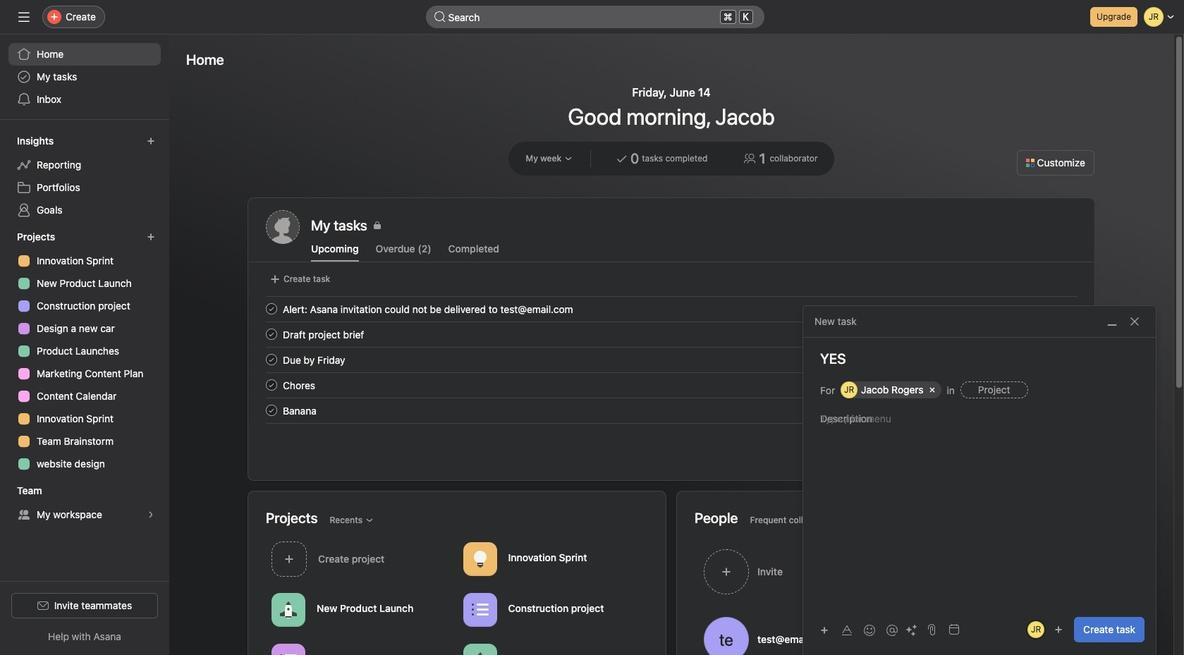 Task type: locate. For each thing, give the bounding box(es) containing it.
1 vertical spatial mark complete checkbox
[[263, 377, 280, 394]]

list item
[[249, 296, 1095, 322], [249, 322, 1095, 347], [249, 373, 1095, 398], [266, 538, 458, 581]]

None field
[[426, 6, 764, 28]]

0 horizontal spatial jr image
[[845, 382, 855, 399]]

cell
[[841, 382, 942, 399]]

4 mark complete image from the top
[[263, 402, 280, 419]]

0 vertical spatial list image
[[472, 601, 489, 618]]

3 mark complete checkbox from the top
[[263, 402, 280, 419]]

2 mark complete checkbox from the top
[[263, 326, 280, 343]]

0 vertical spatial mark complete checkbox
[[263, 351, 280, 368]]

list image up rocket icon
[[472, 601, 489, 618]]

list image
[[472, 601, 489, 618], [280, 652, 297, 655]]

list image down rocket image
[[280, 652, 297, 655]]

1 horizontal spatial jr image
[[1031, 622, 1042, 639]]

projects element
[[0, 224, 169, 478]]

0 vertical spatial mark complete checkbox
[[263, 301, 280, 317]]

Mark complete checkbox
[[263, 351, 280, 368], [263, 377, 280, 394]]

1 vertical spatial mark complete checkbox
[[263, 326, 280, 343]]

formatting image
[[842, 625, 853, 636]]

2 vertical spatial mark complete checkbox
[[263, 402, 280, 419]]

teams element
[[0, 478, 169, 529]]

1 horizontal spatial list image
[[472, 601, 489, 618]]

2 mark complete image from the top
[[263, 326, 280, 343]]

Mark complete checkbox
[[263, 301, 280, 317], [263, 326, 280, 343], [263, 402, 280, 419]]

1 vertical spatial list image
[[280, 652, 297, 655]]

1 vertical spatial jr image
[[1031, 622, 1042, 639]]

jr image
[[845, 382, 855, 399], [1031, 622, 1042, 639]]

new project or portfolio image
[[147, 233, 155, 241]]

global element
[[0, 35, 169, 119]]

3 mark complete image from the top
[[263, 377, 280, 394]]

light_bulb image
[[472, 551, 489, 568]]

mark complete image
[[263, 351, 280, 368]]

mark complete image
[[263, 301, 280, 317], [263, 326, 280, 343], [263, 377, 280, 394], [263, 402, 280, 419]]

dialog
[[804, 306, 1156, 655]]

see details, my workspace image
[[147, 511, 155, 519]]

rocket image
[[472, 652, 489, 655]]

1 mark complete image from the top
[[263, 301, 280, 317]]

toolbar
[[815, 620, 922, 640]]



Task type: vqa. For each thing, say whether or not it's contained in the screenshot.
Global element
yes



Task type: describe. For each thing, give the bounding box(es) containing it.
add or remove collaborators from this task image
[[1055, 626, 1063, 634]]

1 mark complete checkbox from the top
[[263, 351, 280, 368]]

minimize image
[[1107, 316, 1118, 327]]

close image
[[1130, 316, 1141, 327]]

at mention image
[[887, 625, 898, 636]]

insert an object image
[[821, 626, 829, 635]]

0 horizontal spatial list image
[[280, 652, 297, 655]]

isinverse image
[[434, 11, 446, 23]]

1 mark complete checkbox from the top
[[263, 301, 280, 317]]

new insights image
[[147, 137, 155, 145]]

Task name text field
[[804, 349, 1156, 369]]

mark complete image for third mark complete checkbox from the bottom
[[263, 301, 280, 317]]

add profile photo image
[[266, 210, 300, 244]]

mark complete image for third mark complete checkbox from the top of the page
[[263, 402, 280, 419]]

0 vertical spatial jr image
[[845, 382, 855, 399]]

Search tasks, projects, and more text field
[[426, 6, 764, 28]]

2 mark complete checkbox from the top
[[263, 377, 280, 394]]

mark complete image for 2nd mark complete checkbox from the top
[[263, 326, 280, 343]]

insights element
[[0, 128, 169, 224]]

mark complete image for 2nd mark complete option
[[263, 377, 280, 394]]

rocket image
[[280, 601, 297, 618]]

hide sidebar image
[[18, 11, 30, 23]]



